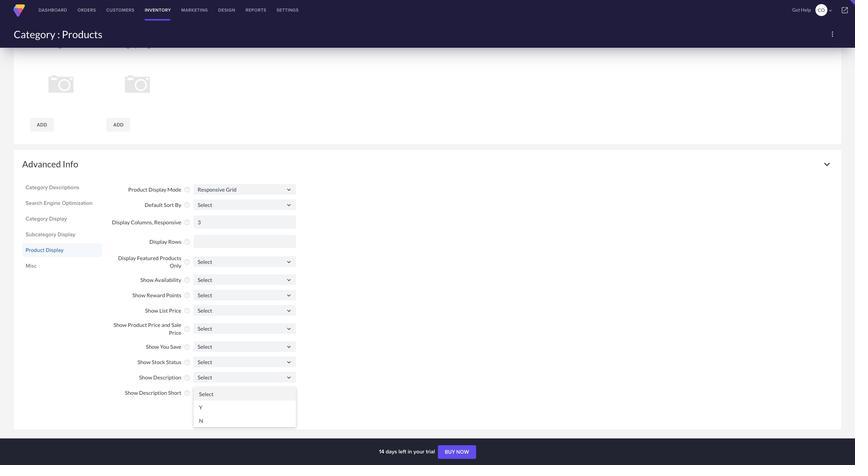 Task type: vqa. For each thing, say whether or not it's contained in the screenshot.
create to the right
no



Task type: locate. For each thing, give the bounding box(es) containing it.
2 add from the left
[[113, 122, 124, 128]]

default sort by help_outline
[[145, 202, 191, 209]]

list
[[159, 308, 168, 314]]

misc link
[[26, 260, 99, 272]]

5 help_outline from the top
[[184, 259, 191, 266]]

days
[[386, 448, 397, 456]]

show inside show reward points help_outline
[[132, 292, 146, 299]]

add for banner
[[37, 122, 47, 128]]

7  from the top
[[285, 326, 293, 333]]

1 vertical spatial price
[[148, 322, 160, 329]]

help_outline right the 'rows'
[[184, 239, 191, 246]]

help_outline inside show reward points help_outline
[[184, 292, 191, 299]]

12 help_outline from the top
[[184, 375, 191, 382]]

 for show you save help_outline
[[285, 344, 293, 351]]

price down sale
[[169, 330, 181, 336]]

show for show description help_outline
[[139, 375, 152, 381]]

show inside show availability help_outline
[[140, 277, 154, 284]]

product display link
[[26, 245, 99, 256]]

show for show list price help_outline
[[145, 308, 158, 314]]

price
[[169, 308, 181, 314], [148, 322, 160, 329], [169, 330, 181, 336]]

subcategory image
[[108, 42, 153, 48]]

help_outline right sale
[[184, 326, 191, 333]]

4 help_outline from the top
[[184, 239, 191, 246]]

1 add link from the left
[[30, 118, 54, 132]]

help_outline inside display rows help_outline
[[184, 239, 191, 246]]

show inside show list price help_outline
[[145, 308, 158, 314]]

products right :
[[62, 28, 102, 40]]

show inside show you save help_outline
[[146, 344, 159, 350]]

product left the and
[[128, 322, 147, 329]]

show inside show stock status help_outline
[[138, 359, 151, 366]]

4  from the top
[[285, 277, 293, 284]]

show for show availability help_outline
[[140, 277, 154, 284]]

0 horizontal spatial subcategory
[[26, 231, 56, 239]]

2  from the top
[[285, 202, 293, 209]]

you
[[160, 344, 169, 350]]

settings
[[277, 7, 299, 13]]

help_outline inside show description help_outline
[[184, 375, 191, 382]]

0 horizontal spatial add link
[[30, 118, 54, 132]]

category descriptions
[[26, 184, 79, 191]]

show inside show description short help_outline
[[125, 390, 138, 397]]

9  from the top
[[285, 359, 293, 366]]

mode
[[167, 186, 181, 193]]

help_outline inside product display mode help_outline
[[184, 187, 191, 193]]

columns,
[[131, 219, 153, 226]]

save
[[170, 344, 181, 350]]

description inside show description help_outline
[[153, 375, 181, 381]]

display left featured
[[118, 255, 136, 262]]

8  from the top
[[285, 344, 293, 351]]

help_outline right only
[[184, 259, 191, 266]]


[[828, 7, 834, 14]]

search engine optimization
[[26, 199, 93, 207]]

help_outline inside show product price and sale price help_outline
[[184, 326, 191, 333]]

1 image from the left
[[50, 42, 64, 48]]

help_outline inside show description short help_outline
[[184, 390, 191, 397]]

help_outline right availability at left
[[184, 277, 191, 284]]

products for featured
[[160, 255, 181, 262]]

orders
[[78, 7, 96, 13]]

description for help_outline
[[153, 375, 181, 381]]

co
[[818, 7, 825, 13]]

None text field
[[194, 184, 296, 195], [194, 257, 296, 267], [194, 275, 296, 285], [194, 357, 296, 368], [194, 373, 296, 383], [194, 184, 296, 195], [194, 257, 296, 267], [194, 275, 296, 285], [194, 357, 296, 368], [194, 373, 296, 383]]

display down search engine optimization
[[49, 215, 67, 223]]

1 add from the left
[[37, 122, 47, 128]]

subcategory inside "subcategory display" 'link'
[[26, 231, 56, 239]]

product up misc
[[26, 246, 44, 254]]

1 horizontal spatial image
[[139, 42, 153, 48]]

help_outline down show stock status help_outline at the bottom left of the page
[[184, 375, 191, 382]]

:
[[57, 28, 60, 40]]

3 help_outline from the top
[[184, 219, 191, 226]]

0 vertical spatial expand_more
[[822, 21, 833, 32]]

display inside product display mode help_outline
[[149, 186, 166, 193]]

availability
[[155, 277, 181, 284]]

category display
[[26, 215, 67, 223]]

description down show stock status help_outline at the bottom left of the page
[[153, 375, 181, 381]]

5  from the top
[[285, 292, 293, 299]]

6  from the top
[[285, 308, 293, 315]]

subcategory
[[108, 42, 138, 48], [26, 231, 56, 239]]

help_outline inside show list price help_outline
[[184, 308, 191, 315]]

products inside display featured products only help_outline
[[160, 255, 181, 262]]

2 image from the left
[[139, 42, 153, 48]]

6 help_outline from the top
[[184, 277, 191, 284]]

optimization
[[62, 199, 93, 207]]

category for category : products
[[14, 28, 55, 40]]

0 horizontal spatial products
[[62, 28, 102, 40]]


[[285, 186, 293, 193], [285, 202, 293, 209], [285, 259, 293, 266], [285, 277, 293, 284], [285, 292, 293, 299], [285, 308, 293, 315], [285, 326, 293, 333], [285, 344, 293, 351], [285, 359, 293, 366], [285, 375, 293, 382]]

display inside 'link'
[[58, 231, 75, 239]]

display up default at the left of the page
[[149, 186, 166, 193]]

14 days left in your trial
[[379, 448, 437, 456]]

10 help_outline from the top
[[184, 344, 191, 351]]

image
[[50, 42, 64, 48], [139, 42, 153, 48]]

1 horizontal spatial subcategory
[[108, 42, 138, 48]]

y
[[199, 405, 203, 411]]

description inside show description short help_outline
[[139, 390, 167, 397]]

products
[[62, 28, 102, 40], [160, 255, 181, 262]]

category descriptions link
[[26, 182, 99, 193]]

11 help_outline from the top
[[184, 359, 191, 366]]

1 vertical spatial product
[[26, 246, 44, 254]]

help_outline right points
[[184, 292, 191, 299]]

help_outline
[[184, 187, 191, 193], [184, 202, 191, 209], [184, 219, 191, 226], [184, 239, 191, 246], [184, 259, 191, 266], [184, 277, 191, 284], [184, 292, 191, 299], [184, 308, 191, 315], [184, 326, 191, 333], [184, 344, 191, 351], [184, 359, 191, 366], [184, 375, 191, 382], [184, 390, 191, 397]]

display inside display featured products only help_outline
[[118, 255, 136, 262]]

product
[[128, 186, 148, 193], [26, 246, 44, 254], [128, 322, 147, 329]]

and
[[162, 322, 170, 329]]

0 vertical spatial price
[[169, 308, 181, 314]]

show
[[140, 277, 154, 284], [132, 292, 146, 299], [145, 308, 158, 314], [114, 322, 127, 329], [146, 344, 159, 350], [138, 359, 151, 366], [139, 375, 152, 381], [125, 390, 138, 397]]

1 horizontal spatial add link
[[107, 118, 131, 132]]

show for show reward points help_outline
[[132, 292, 146, 299]]

description down show description help_outline
[[139, 390, 167, 397]]

14
[[379, 448, 384, 456]]

1 expand_more from the top
[[822, 21, 833, 32]]

 for default sort by help_outline
[[285, 202, 293, 209]]

product display mode help_outline
[[128, 186, 191, 193]]

0 vertical spatial products
[[62, 28, 102, 40]]

inventory
[[145, 7, 171, 13]]

0 vertical spatial description
[[153, 375, 181, 381]]

0 horizontal spatial image
[[50, 42, 64, 48]]

display left columns,
[[112, 219, 130, 226]]

category for category display
[[26, 215, 48, 223]]

1 vertical spatial description
[[139, 390, 167, 397]]

marketing
[[181, 7, 208, 13]]

help_outline right status
[[184, 359, 191, 366]]

display down category display link
[[58, 231, 75, 239]]

add link
[[30, 118, 54, 132], [107, 118, 131, 132]]

category display link
[[26, 213, 99, 225]]

short
[[168, 390, 181, 397]]

select
[[199, 391, 214, 398]]

 for show product price and sale price help_outline
[[285, 326, 293, 333]]

add link for banner
[[30, 118, 54, 132]]

help_outline right short at left bottom
[[184, 390, 191, 397]]

 for display featured products only help_outline
[[285, 259, 293, 266]]

help_outline right save
[[184, 344, 191, 351]]

help_outline right by
[[184, 202, 191, 209]]

subcategory display
[[26, 231, 75, 239]]

13 help_outline from the top
[[184, 390, 191, 397]]

show description short help_outline
[[125, 390, 191, 397]]

product for product display
[[26, 246, 44, 254]]

None number field
[[194, 216, 296, 229], [194, 235, 296, 248], [194, 216, 296, 229], [194, 235, 296, 248]]

help_outline right responsive
[[184, 219, 191, 226]]

price left the and
[[148, 322, 160, 329]]

subcategory for subcategory display
[[26, 231, 56, 239]]

1 help_outline from the top
[[184, 187, 191, 193]]

2 help_outline from the top
[[184, 202, 191, 209]]

show product price and sale price help_outline
[[114, 322, 191, 336]]

advanced
[[22, 159, 61, 170]]

 link
[[835, 0, 855, 20]]

product inside show product price and sale price help_outline
[[128, 322, 147, 329]]

product inside product display mode help_outline
[[128, 186, 148, 193]]

display rows help_outline
[[149, 239, 191, 246]]

show inside show description help_outline
[[139, 375, 152, 381]]

1 horizontal spatial add
[[113, 122, 124, 128]]

only
[[170, 263, 181, 269]]

product up default at the left of the page
[[128, 186, 148, 193]]

10  from the top
[[285, 375, 293, 382]]

1 vertical spatial products
[[160, 255, 181, 262]]

price for and
[[148, 322, 160, 329]]

1 vertical spatial subcategory
[[26, 231, 56, 239]]

more_vert button
[[826, 27, 840, 41]]

description for short
[[139, 390, 167, 397]]

show inside show product price and sale price help_outline
[[114, 322, 127, 329]]

display left the 'rows'
[[149, 239, 167, 245]]

rows
[[168, 239, 181, 245]]

3  from the top
[[285, 259, 293, 266]]

8 help_outline from the top
[[184, 308, 191, 315]]

2 expand_more from the top
[[822, 159, 833, 170]]

add
[[37, 122, 47, 128], [113, 122, 124, 128]]

2 vertical spatial product
[[128, 322, 147, 329]]

0 vertical spatial subcategory
[[108, 42, 138, 48]]

0 vertical spatial product
[[128, 186, 148, 193]]

price for help_outline
[[169, 308, 181, 314]]

 for show reward points help_outline
[[285, 292, 293, 299]]

description
[[153, 375, 181, 381], [139, 390, 167, 397]]

2 add link from the left
[[107, 118, 131, 132]]

show stock status help_outline
[[138, 359, 191, 366]]

engine
[[44, 199, 61, 207]]

price right list
[[169, 308, 181, 314]]

0 horizontal spatial add
[[37, 122, 47, 128]]

category
[[22, 21, 58, 32], [14, 28, 55, 40], [26, 184, 48, 191], [26, 215, 48, 223]]

help_outline right list
[[184, 308, 191, 315]]

sort
[[164, 202, 174, 208]]

9 help_outline from the top
[[184, 326, 191, 333]]

1 vertical spatial expand_more
[[822, 159, 833, 170]]

None text field
[[194, 200, 296, 210], [194, 290, 296, 301], [194, 306, 296, 316], [194, 324, 296, 334], [194, 342, 296, 352], [194, 200, 296, 210], [194, 290, 296, 301], [194, 306, 296, 316], [194, 324, 296, 334], [194, 342, 296, 352]]

help_outline right mode
[[184, 187, 191, 193]]

expand_more
[[822, 21, 833, 32], [822, 159, 833, 170]]

1 horizontal spatial products
[[160, 255, 181, 262]]

 for show list price help_outline
[[285, 308, 293, 315]]

image for subcategory image
[[139, 42, 153, 48]]

reward
[[147, 292, 165, 299]]

show you save help_outline
[[146, 344, 191, 351]]

products up only
[[160, 255, 181, 262]]

1  from the top
[[285, 186, 293, 193]]

price inside show list price help_outline
[[169, 308, 181, 314]]

7 help_outline from the top
[[184, 292, 191, 299]]



Task type: describe. For each thing, give the bounding box(es) containing it.
display down subcategory display
[[46, 246, 64, 254]]

design
[[218, 7, 235, 13]]

help_outline inside display featured products only help_outline
[[184, 259, 191, 266]]

n
[[199, 418, 203, 425]]

 for show stock status help_outline
[[285, 359, 293, 366]]

category images
[[22, 21, 88, 32]]

get help
[[793, 7, 811, 13]]

display inside display rows help_outline
[[149, 239, 167, 245]]

trial
[[426, 448, 435, 456]]

show description help_outline
[[139, 375, 191, 382]]

search engine optimization link
[[26, 198, 99, 209]]

show list price help_outline
[[145, 308, 191, 315]]

show for show description short help_outline
[[125, 390, 138, 397]]

advanced info
[[22, 159, 78, 170]]

stock
[[152, 359, 165, 366]]

show reward points help_outline
[[132, 292, 191, 299]]

 for product display mode help_outline
[[285, 186, 293, 193]]

images
[[60, 21, 88, 32]]

customers
[[106, 7, 135, 13]]

show for show product price and sale price help_outline
[[114, 322, 127, 329]]

help_outline inside show stock status help_outline
[[184, 359, 191, 366]]

buy now link
[[438, 446, 476, 460]]

expand_more for advanced info
[[822, 159, 833, 170]]

descriptions
[[49, 184, 79, 191]]

category for category images
[[22, 21, 58, 32]]

co 
[[818, 7, 834, 14]]

subcategory for subcategory image
[[108, 42, 138, 48]]

add link for subcategory
[[107, 118, 131, 132]]

help
[[801, 7, 811, 13]]

subcategory display link
[[26, 229, 99, 241]]

get
[[793, 7, 800, 13]]

now
[[456, 450, 469, 456]]

image for banner image
[[50, 42, 64, 48]]

add for subcategory
[[113, 122, 124, 128]]

display columns, responsive help_outline
[[112, 219, 191, 226]]

misc
[[26, 262, 37, 270]]

category : products
[[14, 28, 102, 40]]


[[841, 6, 849, 14]]

your
[[414, 448, 425, 456]]

help_outline inside "display columns, responsive help_outline"
[[184, 219, 191, 226]]

help_outline inside default sort by help_outline
[[184, 202, 191, 209]]

reports
[[246, 7, 266, 13]]

left
[[399, 448, 406, 456]]

display featured products only help_outline
[[118, 255, 191, 269]]

help_outline inside show you save help_outline
[[184, 344, 191, 351]]

display inside "display columns, responsive help_outline"
[[112, 219, 130, 226]]

status
[[166, 359, 181, 366]]

search
[[26, 199, 42, 207]]

product display
[[26, 246, 64, 254]]

buy
[[445, 450, 455, 456]]

default
[[145, 202, 163, 208]]

in
[[408, 448, 412, 456]]

sale
[[171, 322, 181, 329]]

products for :
[[62, 28, 102, 40]]

banner image
[[31, 42, 64, 48]]

responsive
[[154, 219, 181, 226]]

help_outline inside show availability help_outline
[[184, 277, 191, 284]]

points
[[166, 292, 181, 299]]

category for category descriptions
[[26, 184, 48, 191]]

buy now
[[445, 450, 469, 456]]

2 vertical spatial price
[[169, 330, 181, 336]]

show for show stock status help_outline
[[138, 359, 151, 366]]

product for product display mode help_outline
[[128, 186, 148, 193]]

banner
[[31, 42, 49, 48]]

more_vert
[[829, 30, 837, 38]]

show for show you save help_outline
[[146, 344, 159, 350]]

show availability help_outline
[[140, 277, 191, 284]]

 for show availability help_outline
[[285, 277, 293, 284]]

expand_more for category images
[[822, 21, 833, 32]]

by
[[175, 202, 181, 208]]

dashboard
[[39, 7, 67, 13]]

dashboard link
[[33, 0, 72, 20]]

featured
[[137, 255, 159, 262]]

 for show description help_outline
[[285, 375, 293, 382]]

info
[[63, 159, 78, 170]]



